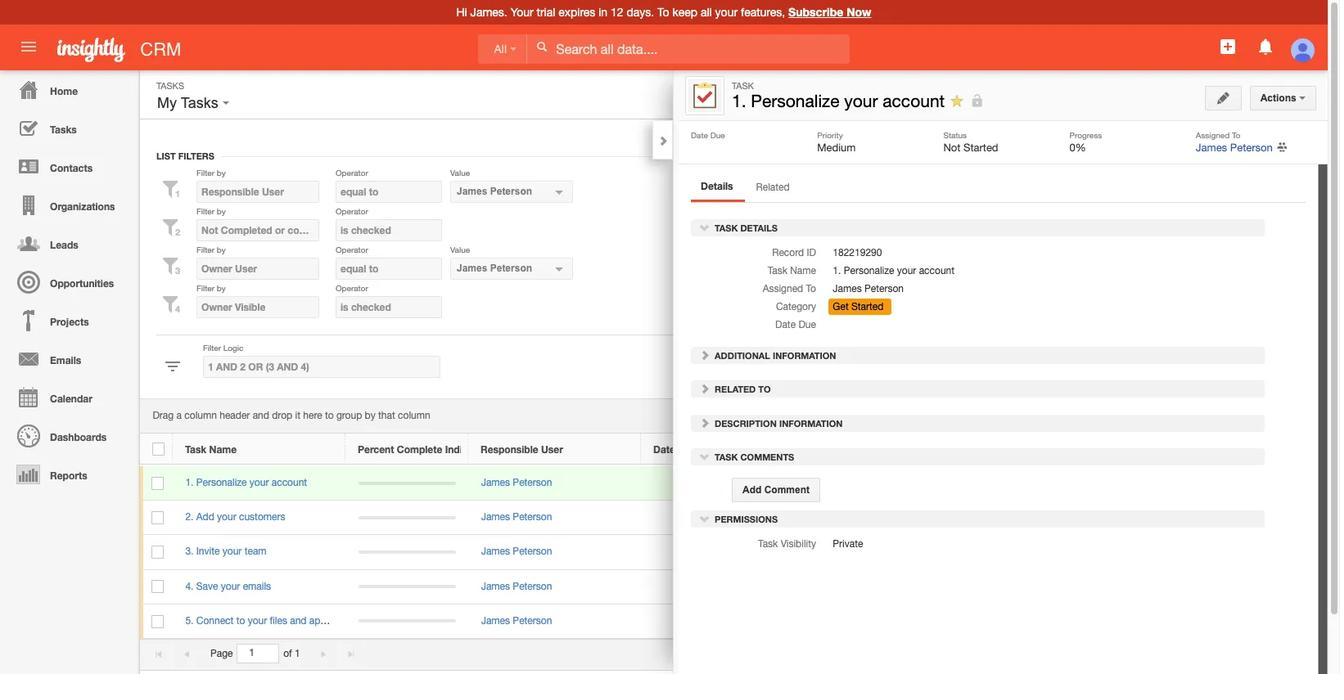 Task type: describe. For each thing, give the bounding box(es) containing it.
all link
[[478, 34, 527, 64]]

a
[[176, 410, 182, 422]]

tasks link
[[4, 109, 131, 147]]

5.
[[185, 616, 194, 627]]

2 column from the left
[[398, 410, 430, 422]]

4 filter by from the top
[[197, 283, 226, 293]]

1 horizontal spatial 1
[[295, 649, 300, 660]]

started inside status not started
[[964, 142, 999, 154]]

calendar
[[50, 393, 92, 405]]

show list view filters image
[[1126, 88, 1138, 100]]

medium
[[817, 142, 856, 154]]

0 vertical spatial date due
[[691, 130, 725, 140]]

1 horizontal spatial name
[[790, 266, 816, 277]]

james.
[[471, 6, 508, 19]]

to up category
[[806, 284, 816, 295]]

new task
[[1215, 88, 1259, 100]]

4. save your emails
[[185, 581, 271, 593]]

leads link
[[4, 224, 131, 263]]

your
[[511, 6, 534, 19]]

4. save your emails link
[[185, 581, 279, 593]]

dashboards link
[[4, 417, 131, 455]]

related for related
[[756, 182, 790, 193]]

notifications image
[[1256, 37, 1276, 57]]

files
[[270, 616, 287, 627]]

following image for 1. personalize your account
[[1217, 477, 1233, 492]]

0 horizontal spatial add
[[196, 512, 214, 523]]

save
[[196, 581, 218, 593]]

0 vertical spatial following image
[[950, 93, 965, 109]]

here
[[303, 410, 322, 422]]

task owner
[[764, 444, 819, 456]]

not started cell
[[925, 501, 1098, 536]]

drop
[[272, 410, 292, 422]]

header
[[220, 410, 250, 422]]

information for description information
[[779, 418, 843, 429]]

3. invite your team
[[185, 547, 267, 558]]

my
[[157, 95, 177, 111]]

status not started
[[944, 130, 999, 154]]

apps
[[309, 616, 331, 627]]

all
[[494, 42, 507, 56]]

1 vertical spatial date due
[[775, 320, 816, 331]]

chevron down image
[[699, 222, 711, 234]]

hi
[[457, 6, 467, 19]]

actions
[[1261, 93, 1300, 104]]

list
[[156, 151, 176, 161]]

Search this list... text field
[[780, 82, 964, 106]]

1 vertical spatial 1. personalize your account
[[833, 266, 955, 277]]

description
[[715, 418, 777, 429]]

1 vertical spatial and
[[290, 616, 307, 627]]

started for not started
[[956, 512, 989, 523]]

leads
[[50, 239, 78, 251]]

2. add your customers link
[[185, 512, 294, 523]]

0 vertical spatial due
[[711, 130, 725, 140]]

5. connect to your files and apps link
[[185, 616, 339, 627]]

following image for 5. connect to your files and apps
[[1217, 615, 1233, 630]]

5. connect to your files and apps
[[185, 616, 331, 627]]

days.
[[627, 6, 654, 19]]

0 vertical spatial account
[[883, 91, 945, 111]]

1 vertical spatial assigned to
[[763, 284, 816, 295]]

1 column from the left
[[185, 410, 217, 422]]

responsible
[[481, 444, 539, 456]]

task down record
[[768, 266, 788, 277]]

invite
[[196, 547, 220, 558]]

percent
[[358, 444, 394, 456]]

that
[[378, 410, 395, 422]]

task details
[[712, 223, 778, 234]]

list filters
[[156, 151, 214, 161]]

related to
[[712, 384, 771, 395]]

task down description information
[[764, 444, 786, 456]]

opportunities link
[[4, 263, 131, 301]]

row containing task name
[[140, 434, 1286, 465]]

progress 0%
[[1070, 130, 1102, 154]]

my tasks
[[157, 95, 222, 111]]

get started
[[833, 302, 884, 313]]

row containing 4. save your emails
[[140, 570, 1286, 605]]

3 operator from the top
[[336, 245, 368, 255]]

1 operator from the top
[[336, 168, 368, 178]]

logic
[[223, 343, 244, 353]]

2. add your customers
[[185, 512, 285, 523]]

chevron down image for task comments
[[699, 451, 711, 463]]

task visibility
[[758, 539, 816, 551]]

3
[[175, 265, 180, 276]]

12
[[611, 6, 624, 19]]

new
[[1215, 88, 1235, 100]]

1 filter by from the top
[[197, 168, 226, 178]]

reports link
[[4, 455, 131, 494]]

2 column header from the left
[[1126, 434, 1155, 465]]

keep
[[673, 6, 698, 19]]

of
[[283, 649, 292, 660]]

task left visibility
[[758, 539, 778, 551]]

related link
[[746, 177, 801, 201]]

3 filter by from the top
[[197, 245, 226, 255]]

1 horizontal spatial personalize
[[751, 91, 840, 111]]

priority
[[817, 130, 843, 140]]

navigation containing home
[[0, 70, 131, 494]]

chevron right image for related to
[[699, 383, 711, 395]]

it
[[295, 410, 300, 422]]

change responsible user image
[[1277, 141, 1288, 156]]

0 vertical spatial date
[[691, 130, 708, 140]]

white image
[[537, 41, 548, 52]]

to down additional information
[[758, 384, 771, 395]]

subscribe now link
[[789, 5, 872, 19]]

percent complete indicator responsible user
[[358, 444, 563, 456]]

0 vertical spatial to
[[325, 410, 334, 422]]

page
[[210, 649, 233, 660]]

2.
[[185, 512, 194, 523]]

category
[[776, 302, 816, 313]]

home
[[50, 85, 78, 97]]

contacts link
[[4, 147, 131, 186]]

emails
[[50, 355, 81, 367]]

1 vertical spatial to
[[236, 616, 245, 627]]

task down description
[[715, 452, 738, 463]]

projects
[[50, 316, 89, 328]]

add comment button
[[732, 478, 821, 503]]

details link
[[691, 177, 743, 200]]

record permissions image
[[970, 91, 985, 111]]

to inside hi james. your trial expires in 12 days. to keep all your features, subscribe now
[[658, 6, 670, 19]]

following image for 4. save your emails
[[1217, 580, 1233, 596]]

record id
[[772, 248, 816, 259]]

group
[[337, 410, 362, 422]]

0 horizontal spatial due
[[678, 444, 697, 456]]

Search all data.... text field
[[528, 34, 850, 64]]

2
[[175, 226, 180, 237]]



Task type: vqa. For each thing, say whether or not it's contained in the screenshot.
the My
yes



Task type: locate. For each thing, give the bounding box(es) containing it.
182219290
[[833, 248, 882, 259]]

all
[[701, 6, 712, 19]]

1 following image from the top
[[1217, 511, 1233, 527]]

2 vertical spatial started
[[956, 512, 989, 523]]

tasks inside the tasks link
[[50, 124, 77, 136]]

1 chevron down image from the top
[[699, 451, 711, 463]]

comment
[[765, 485, 810, 496]]

0 horizontal spatial personalize
[[196, 477, 247, 489]]

following image
[[1217, 511, 1233, 527], [1217, 580, 1233, 596], [1217, 615, 1233, 630]]

0 vertical spatial following image
[[1217, 511, 1233, 527]]

assigned to down new
[[1196, 130, 1241, 140]]

0 vertical spatial value
[[450, 168, 470, 178]]

status inside status not started
[[944, 130, 967, 140]]

1 horizontal spatial column
[[398, 410, 430, 422]]

task right 'task' image
[[732, 81, 754, 91]]

now
[[847, 5, 872, 19]]

team
[[245, 547, 267, 558]]

assigned down new
[[1196, 130, 1230, 140]]

0 vertical spatial add
[[743, 485, 762, 496]]

2 vertical spatial account
[[272, 477, 307, 489]]

3 row from the top
[[140, 501, 1286, 536]]

2 vertical spatial 1.
[[185, 477, 194, 489]]

related up task details
[[756, 182, 790, 193]]

following image for 3. invite your team
[[1217, 546, 1233, 561]]

1 horizontal spatial to
[[325, 410, 334, 422]]

1 row from the top
[[140, 434, 1286, 465]]

new task link
[[1204, 82, 1270, 106]]

1 horizontal spatial assigned
[[1196, 130, 1230, 140]]

private
[[833, 539, 863, 551]]

date due down category
[[775, 320, 816, 331]]

contacts
[[50, 162, 93, 174]]

assigned up category
[[763, 284, 804, 295]]

visibility
[[781, 539, 816, 551]]

3. invite your team link
[[185, 547, 275, 558]]

column right the 'that'
[[398, 410, 430, 422]]

personalize up 2. add your customers
[[196, 477, 247, 489]]

3 following image from the top
[[1217, 615, 1233, 630]]

0 vertical spatial status
[[944, 130, 967, 140]]

2 vertical spatial personalize
[[196, 477, 247, 489]]

1. personalize your account link
[[185, 477, 315, 489]]

personalize up priority
[[751, 91, 840, 111]]

column right the a
[[185, 410, 217, 422]]

james peterson button for 1
[[450, 181, 573, 203]]

tasks inside my tasks button
[[181, 95, 218, 111]]

2 filter by from the top
[[197, 206, 226, 216]]

1 vertical spatial 1.
[[833, 266, 841, 277]]

status for status not started
[[944, 130, 967, 140]]

0 vertical spatial not
[[944, 142, 961, 154]]

0 vertical spatial chevron down image
[[699, 451, 711, 463]]

projects link
[[4, 301, 131, 340]]

drag a column header and drop it here to group by that column
[[153, 410, 430, 422]]

1 horizontal spatial assigned to
[[1196, 130, 1241, 140]]

4
[[175, 303, 180, 314]]

row group
[[140, 467, 1286, 639]]

task image
[[689, 79, 721, 112]]

filters
[[178, 151, 214, 161]]

1. up 2.
[[185, 477, 194, 489]]

add up permissions
[[743, 485, 762, 496]]

operator
[[336, 168, 368, 178], [336, 206, 368, 216], [336, 245, 368, 255], [336, 283, 368, 293]]

date due
[[691, 130, 725, 140], [775, 320, 816, 331], [653, 444, 697, 456]]

organizations
[[50, 201, 115, 213]]

1 vertical spatial started
[[852, 302, 884, 313]]

1 down list filters
[[175, 188, 180, 199]]

1 vertical spatial add
[[196, 512, 214, 523]]

description information
[[712, 418, 843, 429]]

2 vertical spatial date due
[[653, 444, 697, 456]]

1
[[175, 188, 180, 199], [295, 649, 300, 660]]

0 horizontal spatial and
[[253, 410, 269, 422]]

0 horizontal spatial 1.
[[185, 477, 194, 489]]

2 horizontal spatial personalize
[[844, 266, 895, 277]]

1 vertical spatial account
[[919, 266, 955, 277]]

1. down 182219290
[[833, 266, 841, 277]]

date due left task comments
[[653, 444, 697, 456]]

1 vertical spatial 1
[[295, 649, 300, 660]]

tasks up my
[[156, 81, 184, 91]]

information up "owner"
[[779, 418, 843, 429]]

2 vertical spatial tasks
[[50, 124, 77, 136]]

1 horizontal spatial add
[[743, 485, 762, 496]]

2 vertical spatial due
[[678, 444, 697, 456]]

home link
[[4, 70, 131, 109]]

2 horizontal spatial due
[[799, 320, 816, 331]]

0 vertical spatial personalize
[[751, 91, 840, 111]]

user
[[541, 444, 563, 456]]

2 row from the top
[[140, 467, 1286, 501]]

started inside cell
[[956, 512, 989, 523]]

None text field
[[197, 181, 319, 203], [336, 181, 442, 203], [197, 219, 319, 242], [336, 258, 442, 280], [336, 296, 442, 319], [197, 181, 319, 203], [336, 181, 442, 203], [197, 219, 319, 242], [336, 258, 442, 280], [336, 296, 442, 319]]

1. personalize your account down 182219290
[[833, 266, 955, 277]]

tasks right my
[[181, 95, 218, 111]]

details
[[701, 180, 733, 192], [741, 223, 778, 234]]

2 horizontal spatial date
[[775, 320, 796, 331]]

0%
[[1070, 142, 1087, 154]]

to
[[325, 410, 334, 422], [236, 616, 245, 627]]

and right files
[[290, 616, 307, 627]]

2 value from the top
[[450, 245, 470, 255]]

1 horizontal spatial 1.
[[732, 91, 746, 111]]

by
[[217, 168, 226, 178], [217, 206, 226, 216], [217, 245, 226, 255], [217, 283, 226, 293], [365, 410, 376, 422]]

1 vertical spatial personalize
[[844, 266, 895, 277]]

details up record
[[741, 223, 778, 234]]

0 vertical spatial details
[[701, 180, 733, 192]]

trial
[[537, 6, 555, 19]]

row containing 5. connect to your files and apps
[[140, 605, 1286, 639]]

task up "1. personalize your account" link
[[185, 444, 207, 456]]

calendar link
[[4, 378, 131, 417]]

1 vertical spatial tasks
[[181, 95, 218, 111]]

1 vertical spatial not
[[938, 512, 954, 523]]

1 right of
[[295, 649, 300, 660]]

1 horizontal spatial date
[[691, 130, 708, 140]]

0 vertical spatial assigned
[[1196, 130, 1230, 140]]

row group containing 1. personalize your account
[[140, 467, 1286, 639]]

1 vertical spatial assigned
[[763, 284, 804, 295]]

following image for 2. add your customers
[[1217, 511, 1233, 527]]

not inside not started cell
[[938, 512, 954, 523]]

customers
[[239, 512, 285, 523]]

0 horizontal spatial date
[[653, 444, 676, 456]]

1 horizontal spatial task name
[[768, 266, 816, 277]]

emails
[[243, 581, 271, 593]]

id
[[807, 248, 816, 259]]

1 vertical spatial name
[[209, 444, 237, 456]]

drag
[[153, 410, 174, 422]]

personalize down 182219290
[[844, 266, 895, 277]]

1 vertical spatial details
[[741, 223, 778, 234]]

task name
[[768, 266, 816, 277], [185, 444, 237, 456]]

task right chevron down icon
[[715, 223, 738, 234]]

1 vertical spatial following image
[[1217, 477, 1233, 492]]

assigned
[[1196, 130, 1230, 140], [763, 284, 804, 295]]

0 horizontal spatial column
[[185, 410, 217, 422]]

2 vertical spatial 1. personalize your account
[[185, 477, 307, 489]]

information down category
[[773, 350, 837, 361]]

0 horizontal spatial 1
[[175, 188, 180, 199]]

task inside new task link
[[1238, 88, 1259, 100]]

not started
[[938, 512, 989, 523]]

1 vertical spatial due
[[799, 320, 816, 331]]

4.
[[185, 581, 194, 593]]

to right "here"
[[325, 410, 334, 422]]

due
[[711, 130, 725, 140], [799, 320, 816, 331], [678, 444, 697, 456]]

row
[[140, 434, 1286, 465], [140, 467, 1286, 501], [140, 501, 1286, 536], [140, 536, 1286, 570], [140, 570, 1286, 605], [140, 605, 1286, 639]]

2 following image from the top
[[1217, 580, 1233, 596]]

0 vertical spatial and
[[253, 410, 269, 422]]

chevron right image
[[658, 135, 669, 147], [699, 349, 711, 361], [699, 383, 711, 395], [699, 417, 711, 429]]

0 vertical spatial name
[[790, 266, 816, 277]]

in
[[599, 6, 608, 19]]

2 chevron down image from the top
[[699, 514, 711, 525]]

3.
[[185, 547, 194, 558]]

chevron down image
[[699, 451, 711, 463], [699, 514, 711, 525]]

task name down record id
[[768, 266, 816, 277]]

due left task comments
[[678, 444, 697, 456]]

1 vertical spatial information
[[779, 418, 843, 429]]

actions button
[[1250, 86, 1317, 111]]

0 vertical spatial related
[[756, 182, 790, 193]]

subscribe
[[789, 5, 844, 19]]

james peterson button
[[450, 181, 573, 203], [450, 258, 573, 280]]

tasks
[[156, 81, 184, 91], [181, 95, 218, 111], [50, 124, 77, 136]]

1 vertical spatial related
[[715, 384, 756, 395]]

personalize
[[751, 91, 840, 111], [844, 266, 895, 277], [196, 477, 247, 489]]

chevron down image for permissions
[[699, 514, 711, 525]]

indicator
[[445, 444, 487, 456]]

details up chevron down icon
[[701, 180, 733, 192]]

row containing 2. add your customers
[[140, 501, 1286, 536]]

to right connect
[[236, 616, 245, 627]]

assigned to up category
[[763, 284, 816, 295]]

1 james peterson button from the top
[[450, 181, 573, 203]]

related for related to
[[715, 384, 756, 395]]

6 row from the top
[[140, 605, 1286, 639]]

2 vertical spatial date
[[653, 444, 676, 456]]

task right new
[[1238, 88, 1259, 100]]

0 vertical spatial task name
[[768, 266, 816, 277]]

0 vertical spatial assigned to
[[1196, 130, 1241, 140]]

due down category
[[799, 320, 816, 331]]

permissions
[[712, 515, 778, 525]]

0 horizontal spatial to
[[236, 616, 245, 627]]

2 operator from the top
[[336, 206, 368, 216]]

1 field
[[238, 646, 279, 663]]

features,
[[741, 6, 785, 19]]

0 vertical spatial 1
[[175, 188, 180, 199]]

chevron right image for description information
[[699, 417, 711, 429]]

cell
[[140, 467, 173, 501], [346, 467, 469, 501], [642, 467, 752, 501], [925, 467, 1098, 501], [1098, 467, 1127, 501], [1127, 467, 1155, 501], [1155, 467, 1205, 501], [1246, 467, 1286, 501], [346, 501, 469, 536], [642, 501, 752, 536], [1098, 501, 1127, 536], [1127, 501, 1155, 536], [1155, 501, 1205, 536], [346, 536, 469, 570], [642, 536, 752, 570], [925, 536, 1098, 570], [1098, 536, 1127, 570], [1127, 536, 1155, 570], [1155, 536, 1205, 570], [1246, 536, 1286, 570], [346, 570, 469, 605], [642, 570, 752, 605], [752, 570, 925, 605], [925, 570, 1098, 605], [1098, 570, 1127, 605], [1127, 570, 1155, 605], [1155, 570, 1205, 605], [1246, 570, 1286, 605], [346, 605, 469, 639], [642, 605, 752, 639], [752, 605, 925, 639], [925, 605, 1098, 639], [1098, 605, 1127, 639], [1127, 605, 1155, 639], [1155, 605, 1205, 639], [1246, 605, 1286, 639]]

chevron right image for additional information
[[699, 349, 711, 361]]

column header
[[1097, 434, 1126, 465], [1126, 434, 1155, 465]]

1 vertical spatial date
[[775, 320, 796, 331]]

get
[[833, 302, 849, 313]]

0 vertical spatial 1.
[[732, 91, 746, 111]]

1 vertical spatial task name
[[185, 444, 237, 456]]

2 james peterson button from the top
[[450, 258, 573, 280]]

additional
[[715, 350, 770, 361]]

add inside 'button'
[[743, 485, 762, 496]]

2 vertical spatial following image
[[1217, 615, 1233, 630]]

1 horizontal spatial details
[[741, 223, 778, 234]]

1 horizontal spatial due
[[711, 130, 725, 140]]

name down id at the right top of page
[[790, 266, 816, 277]]

related down additional
[[715, 384, 756, 395]]

1 column header from the left
[[1097, 434, 1126, 465]]

None text field
[[336, 219, 442, 242], [197, 258, 319, 280], [197, 296, 319, 319], [203, 356, 441, 378], [336, 219, 442, 242], [197, 258, 319, 280], [197, 296, 319, 319], [203, 356, 441, 378]]

0 horizontal spatial details
[[701, 180, 733, 192]]

started for get started
[[852, 302, 884, 313]]

1. right 'task' image
[[732, 91, 746, 111]]

None checkbox
[[152, 512, 164, 525], [152, 616, 164, 629], [152, 512, 164, 525], [152, 616, 164, 629]]

0 horizontal spatial assigned
[[763, 284, 804, 295]]

reports
[[50, 470, 87, 482]]

crm
[[140, 39, 181, 60]]

0 vertical spatial tasks
[[156, 81, 184, 91]]

my tasks button
[[153, 91, 233, 115]]

name
[[790, 266, 816, 277], [209, 444, 237, 456]]

james
[[1196, 142, 1228, 154], [457, 186, 488, 197], [457, 263, 488, 274], [833, 284, 862, 295], [481, 477, 510, 489], [765, 477, 794, 489], [481, 512, 510, 523], [765, 512, 794, 523], [481, 547, 510, 558], [765, 547, 794, 558], [481, 581, 510, 593], [481, 616, 510, 627]]

status for status
[[937, 444, 967, 456]]

4 operator from the top
[[336, 283, 368, 293]]

owner
[[788, 444, 819, 456]]

1 vertical spatial value
[[450, 245, 470, 255]]

4 row from the top
[[140, 536, 1286, 570]]

chevron down image left permissions
[[699, 514, 711, 525]]

following image
[[950, 93, 965, 109], [1217, 477, 1233, 492], [1217, 546, 1233, 561]]

date
[[691, 130, 708, 140], [775, 320, 796, 331], [653, 444, 676, 456]]

status
[[944, 130, 967, 140], [937, 444, 967, 456]]

5 row from the top
[[140, 570, 1286, 605]]

tasks up contacts link at the top left of the page
[[50, 124, 77, 136]]

1 horizontal spatial and
[[290, 616, 307, 627]]

1. personalize your account up priority
[[732, 91, 945, 111]]

1 vertical spatial status
[[937, 444, 967, 456]]

1 vertical spatial chevron down image
[[699, 514, 711, 525]]

name down header
[[209, 444, 237, 456]]

navigation
[[0, 70, 131, 494]]

filter by
[[197, 168, 226, 178], [197, 206, 226, 216], [197, 245, 226, 255], [197, 283, 226, 293]]

row containing 3. invite your team
[[140, 536, 1286, 570]]

not inside status not started
[[944, 142, 961, 154]]

None checkbox
[[152, 443, 165, 456], [152, 477, 164, 490], [152, 546, 164, 560], [152, 581, 164, 594], [152, 443, 165, 456], [152, 477, 164, 490], [152, 546, 164, 560], [152, 581, 164, 594]]

of 1
[[283, 649, 300, 660]]

1 vertical spatial james peterson button
[[450, 258, 573, 280]]

dashboards
[[50, 432, 107, 444]]

0 vertical spatial 1. personalize your account
[[732, 91, 945, 111]]

date due down 'task' image
[[691, 130, 725, 140]]

expires
[[559, 6, 596, 19]]

to down the new task
[[1232, 130, 1241, 140]]

0 horizontal spatial task name
[[185, 444, 237, 456]]

add right 2.
[[196, 512, 214, 523]]

0 horizontal spatial assigned to
[[763, 284, 816, 295]]

value
[[450, 168, 470, 178], [450, 245, 470, 255]]

0 vertical spatial started
[[964, 142, 999, 154]]

to left the keep
[[658, 6, 670, 19]]

0 vertical spatial information
[[773, 350, 837, 361]]

1. personalize your account up 2. add your customers link
[[185, 477, 307, 489]]

record
[[772, 248, 804, 259]]

1. personalize your account
[[732, 91, 945, 111], [833, 266, 955, 277], [185, 477, 307, 489]]

connect
[[196, 616, 234, 627]]

information for additional information
[[773, 350, 837, 361]]

information
[[773, 350, 837, 361], [779, 418, 843, 429]]

and
[[253, 410, 269, 422], [290, 616, 307, 627]]

organizations link
[[4, 186, 131, 224]]

add comment
[[743, 485, 810, 496]]

2 vertical spatial following image
[[1217, 546, 1233, 561]]

1 vertical spatial following image
[[1217, 580, 1233, 596]]

james peterson button for 3
[[450, 258, 573, 280]]

2 horizontal spatial 1.
[[833, 266, 841, 277]]

task name down header
[[185, 444, 237, 456]]

due down 'task' image
[[711, 130, 725, 140]]

chevron down image left task comments
[[699, 451, 711, 463]]

row containing 1. personalize your account
[[140, 467, 1286, 501]]

0 horizontal spatial name
[[209, 444, 237, 456]]

task
[[732, 81, 754, 91], [1238, 88, 1259, 100], [715, 223, 738, 234], [768, 266, 788, 277], [185, 444, 207, 456], [764, 444, 786, 456], [715, 452, 738, 463], [758, 539, 778, 551]]

1 value from the top
[[450, 168, 470, 178]]

0 vertical spatial james peterson button
[[450, 181, 573, 203]]

and left drop
[[253, 410, 269, 422]]

priority medium
[[817, 130, 856, 154]]

your inside hi james. your trial expires in 12 days. to keep all your features, subscribe now
[[715, 6, 738, 19]]



